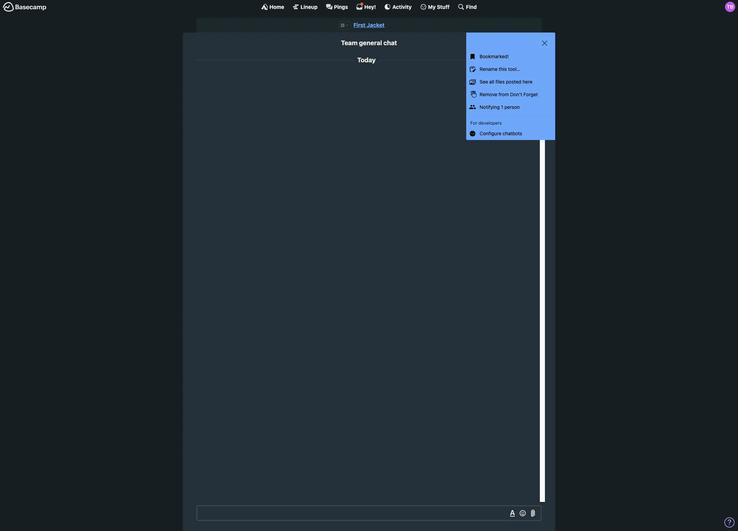Task type: locate. For each thing, give the bounding box(es) containing it.
activity
[[393, 4, 412, 10]]

hey! button
[[356, 2, 376, 10]]

switch accounts image
[[3, 2, 47, 12]]

files
[[496, 79, 505, 85]]

all
[[490, 79, 495, 85]]

see all files posted here
[[480, 79, 533, 85]]

home link
[[261, 3, 284, 10]]

remove from don't forget
[[480, 91, 538, 97]]

my stuff button
[[420, 3, 450, 10]]

rename this tool…
[[480, 66, 521, 72]]

configure chatbots link
[[467, 127, 556, 140]]

rename
[[480, 66, 498, 72]]

None text field
[[197, 506, 542, 521]]

find button
[[458, 3, 477, 10]]

from
[[499, 91, 509, 97]]

home
[[270, 4, 284, 10]]

1
[[502, 104, 504, 110]]

here
[[523, 79, 533, 85]]

configure chatbots
[[480, 131, 523, 136]]

tyler black image
[[523, 72, 537, 86]]

team
[[341, 39, 358, 47]]

forget
[[524, 91, 538, 97]]

bookmarked! link
[[467, 51, 556, 63]]

activity link
[[385, 3, 412, 10]]

hello team!
[[494, 79, 519, 85]]

developers
[[479, 120, 502, 126]]

remove from don't forget link
[[467, 88, 556, 101]]

10:09am
[[496, 73, 512, 78]]

rename this tool… link
[[467, 63, 556, 76]]

see
[[480, 79, 489, 85]]

tool…
[[509, 66, 521, 72]]

general
[[359, 39, 382, 47]]

posted
[[506, 79, 522, 85]]

hello
[[494, 79, 505, 85]]

first jacket link
[[354, 22, 385, 28]]

lineup
[[301, 4, 318, 10]]



Task type: describe. For each thing, give the bounding box(es) containing it.
first
[[354, 22, 366, 28]]

find
[[466, 4, 477, 10]]

my stuff
[[429, 4, 450, 10]]

pings button
[[326, 3, 348, 10]]

chat
[[384, 39, 397, 47]]

notifying       1 person
[[480, 104, 520, 110]]

today
[[358, 56, 376, 64]]

team!
[[506, 79, 519, 85]]

for developers
[[471, 120, 502, 126]]

my
[[429, 4, 436, 10]]

10:09am link
[[496, 73, 512, 78]]

notifying       1 person link
[[467, 101, 556, 114]]

chatbots
[[503, 131, 523, 136]]

see all files posted here link
[[467, 76, 556, 88]]

hey!
[[365, 4, 376, 10]]

main element
[[0, 0, 739, 13]]

first jacket
[[354, 22, 385, 28]]

notifying
[[480, 104, 500, 110]]

stuff
[[437, 4, 450, 10]]

jacket
[[367, 22, 385, 28]]

for
[[471, 120, 478, 126]]

configure
[[480, 131, 502, 136]]

10:09am element
[[496, 73, 512, 78]]

person
[[505, 104, 520, 110]]

remove
[[480, 91, 498, 97]]

pings
[[334, 4, 348, 10]]

team general chat
[[341, 39, 397, 47]]

this
[[499, 66, 507, 72]]

bookmarked!
[[480, 54, 509, 59]]

tyler black image
[[726, 2, 736, 12]]

lineup link
[[293, 3, 318, 10]]

don't
[[511, 91, 523, 97]]



Task type: vqa. For each thing, say whether or not it's contained in the screenshot.
THE A within the hello everyone! let's do a roll call today! type your name out here :)
no



